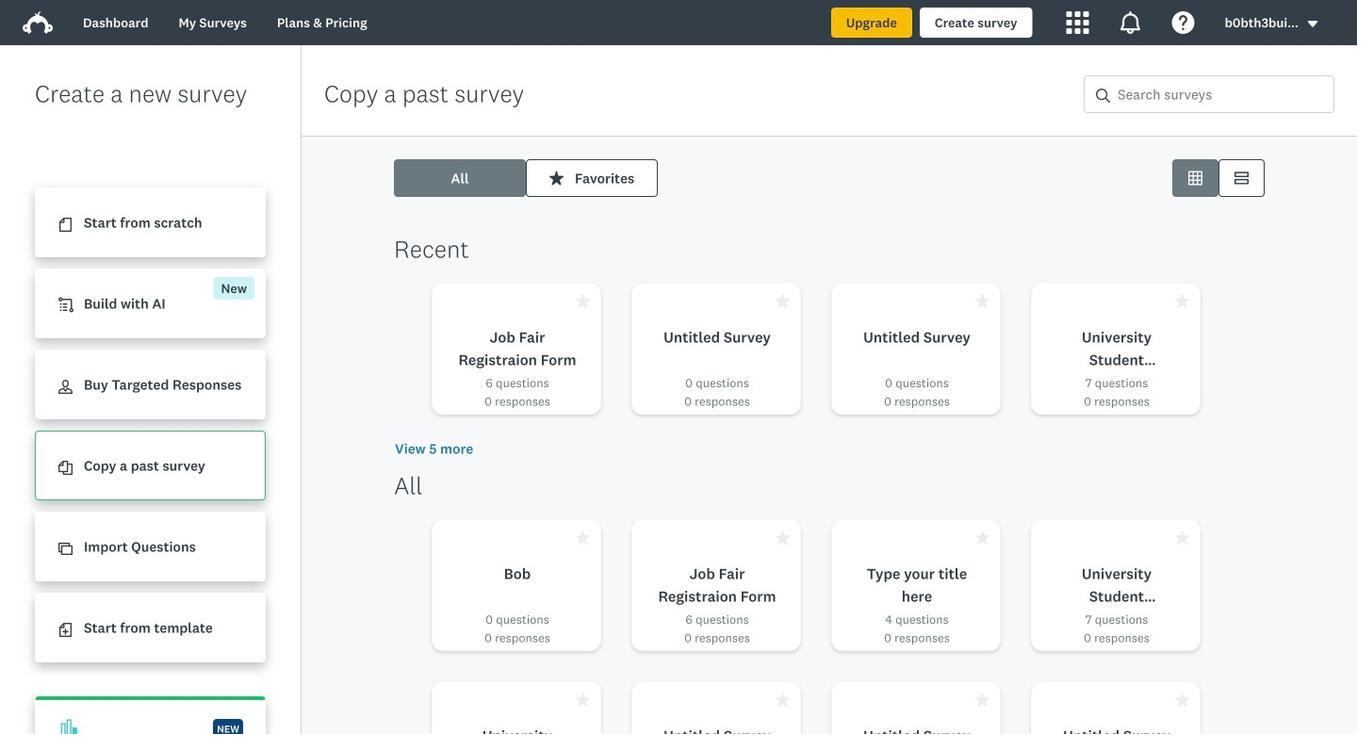 Task type: vqa. For each thing, say whether or not it's contained in the screenshot.
dropdown arrow icon
no



Task type: locate. For each thing, give the bounding box(es) containing it.
products icon image
[[1067, 11, 1089, 34], [1067, 11, 1089, 34]]

document image
[[58, 218, 73, 232]]

brand logo image
[[23, 8, 53, 38], [23, 11, 53, 34]]

notification center icon image
[[1119, 11, 1142, 34]]

2 brand logo image from the top
[[23, 11, 53, 34]]

starfilled image
[[550, 171, 564, 185], [576, 294, 590, 308], [776, 294, 790, 308], [976, 294, 990, 308], [776, 531, 790, 545], [976, 531, 990, 545], [576, 693, 590, 707], [776, 693, 790, 707], [976, 693, 990, 707], [1175, 693, 1190, 707]]

grid image
[[1189, 171, 1203, 185]]

dropdown arrow icon image
[[1307, 17, 1320, 31], [1308, 21, 1318, 27]]

search image
[[1096, 88, 1110, 103]]

starfilled image
[[1175, 294, 1190, 308], [576, 531, 590, 545], [1175, 531, 1190, 545]]

textboxmultiple image
[[1235, 171, 1249, 185]]

user image
[[58, 380, 73, 394]]



Task type: describe. For each thing, give the bounding box(es) containing it.
Search surveys field
[[1110, 76, 1334, 112]]

clone image
[[58, 542, 73, 556]]

documentplus image
[[58, 623, 73, 637]]

help icon image
[[1172, 11, 1195, 34]]

documentclone image
[[58, 461, 73, 475]]

1 brand logo image from the top
[[23, 8, 53, 38]]



